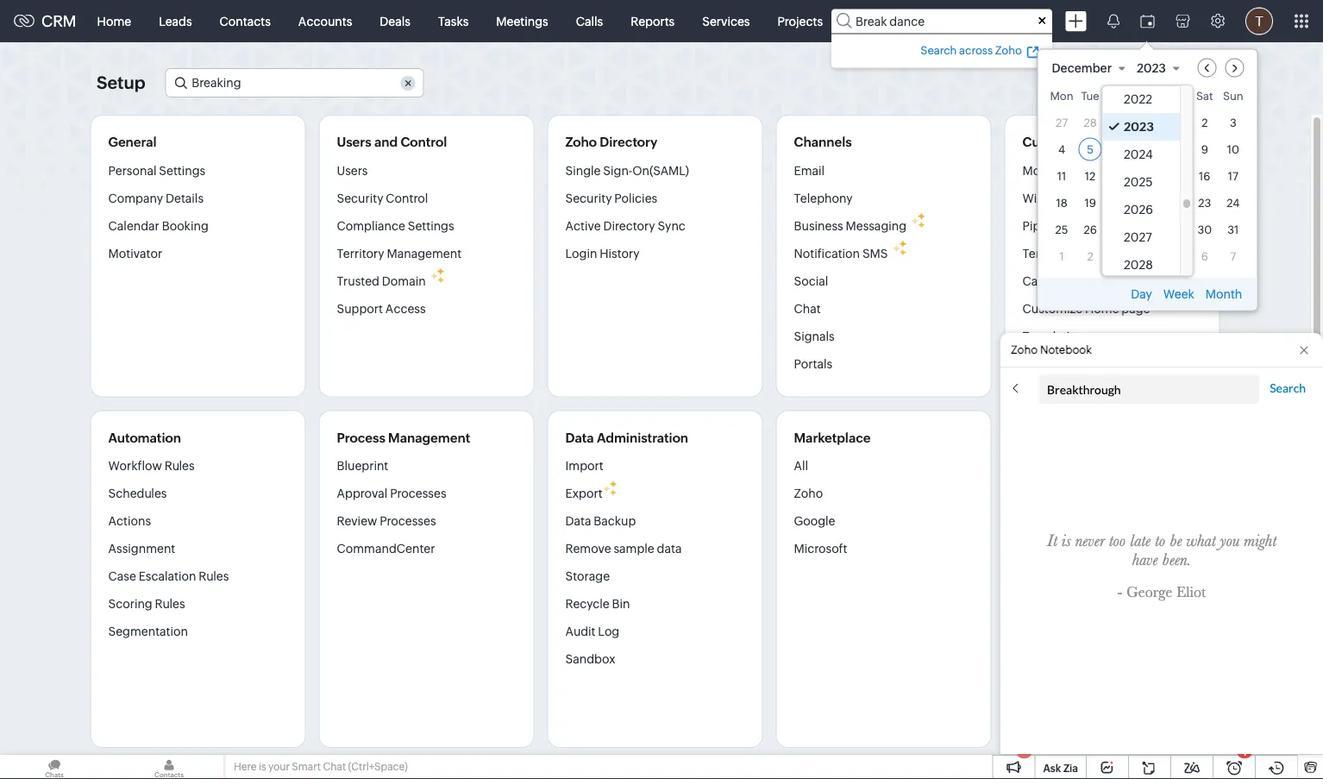 Task type: describe. For each thing, give the bounding box(es) containing it.
notebook
[[1041, 343, 1093, 356]]

search
[[921, 44, 957, 57]]

2023 inside "field"
[[1137, 61, 1167, 75]]

sandbox
[[566, 652, 616, 666]]

notification
[[794, 246, 860, 260]]

directory for active
[[604, 219, 656, 233]]

month
[[1206, 287, 1243, 301]]

0 horizontal spatial setup
[[97, 73, 145, 93]]

crm
[[41, 12, 76, 30]]

functions link
[[1023, 535, 1079, 563]]

2024 option
[[1103, 141, 1180, 169]]

telephony
[[794, 191, 853, 205]]

week link
[[1162, 287, 1197, 301]]

storage link
[[566, 563, 610, 590]]

projects link
[[764, 0, 837, 42]]

2028 option
[[1103, 252, 1180, 279]]

24
[[1227, 196, 1240, 209]]

approval processes link
[[337, 480, 447, 507]]

1 vertical spatial control
[[386, 191, 428, 205]]

support
[[337, 302, 383, 315]]

users and control
[[337, 135, 447, 150]]

templates
[[1023, 246, 1081, 260]]

calendar image
[[1141, 14, 1156, 28]]

8
[[1173, 143, 1180, 156]]

December field
[[1052, 58, 1134, 77]]

0 horizontal spatial 29
[[1113, 116, 1126, 129]]

1 vertical spatial rules
[[199, 570, 229, 583]]

data for data backup
[[566, 514, 592, 528]]

wizards link
[[1023, 184, 1067, 212]]

users for users
[[337, 164, 368, 177]]

month link
[[1204, 287, 1245, 301]]

calls
[[576, 14, 603, 28]]

tuesday column header
[[1079, 89, 1103, 107]]

18
[[1057, 196, 1068, 209]]

meetings link
[[483, 0, 562, 42]]

assignment link
[[108, 535, 175, 563]]

1 horizontal spatial 1
[[1175, 116, 1179, 129]]

compliance settings
[[337, 219, 454, 233]]

territory
[[337, 246, 385, 260]]

0 vertical spatial control
[[401, 135, 447, 150]]

support access link
[[337, 295, 426, 322]]

email link
[[794, 163, 825, 184]]

notification sms link
[[794, 239, 888, 267]]

tue
[[1082, 89, 1100, 102]]

10
[[1228, 143, 1240, 156]]

zoho link
[[794, 480, 823, 507]]

and for modules
[[1073, 164, 1095, 177]]

backup
[[594, 514, 636, 528]]

contacts link
[[206, 0, 285, 42]]

customization
[[1023, 135, 1113, 150]]

security control link
[[337, 184, 428, 212]]

personal settings
[[108, 164, 206, 177]]

sample
[[614, 542, 655, 556]]

contacts image
[[115, 755, 224, 779]]

schedules
[[108, 487, 167, 501]]

pipelines link
[[1023, 212, 1074, 239]]

zoho for zoho link
[[794, 487, 823, 501]]

your
[[268, 761, 290, 773]]

row containing 25
[[1051, 218, 1246, 241]]

booking
[[162, 219, 209, 233]]

week
[[1164, 287, 1195, 301]]

1 vertical spatial 2
[[1088, 250, 1094, 263]]

motivator link
[[108, 239, 162, 267]]

sandbox link
[[566, 645, 616, 673]]

thursday column header
[[1137, 89, 1160, 107]]

row containing 11
[[1051, 164, 1246, 188]]

wednesday column header
[[1108, 89, 1132, 107]]

audit
[[566, 625, 596, 639]]

reports link
[[617, 0, 689, 42]]

social link
[[794, 267, 829, 295]]

approval
[[337, 487, 388, 501]]

data
[[657, 542, 682, 556]]

sat
[[1197, 89, 1214, 102]]

users link
[[337, 163, 368, 184]]

canvas link
[[1023, 267, 1064, 295]]

import link
[[566, 458, 604, 480]]

create menu element
[[1055, 0, 1098, 42]]

sunday column header
[[1222, 89, 1246, 107]]

signals element
[[1098, 0, 1130, 42]]

page
[[1122, 302, 1151, 315]]

grid containing mon
[[1039, 86, 1258, 278]]

recycle bin link
[[566, 590, 630, 618]]

thu
[[1139, 89, 1158, 102]]

Search text field
[[166, 69, 423, 97]]

rules for workflow rules
[[165, 459, 195, 473]]

zoho right across
[[996, 44, 1023, 57]]

create menu image
[[1066, 11, 1087, 31]]

scoring rules
[[108, 597, 185, 611]]

signals
[[794, 329, 835, 343]]

channels
[[794, 135, 852, 150]]

profile image
[[1246, 7, 1274, 35]]

users for users and control
[[337, 135, 372, 150]]

here
[[234, 761, 257, 773]]

day
[[1131, 287, 1153, 301]]

chats image
[[0, 755, 109, 779]]

actions link
[[108, 507, 151, 535]]

2028
[[1124, 258, 1154, 272]]

segmentation
[[108, 625, 188, 639]]

row containing 18
[[1051, 191, 1246, 214]]

actions
[[108, 514, 151, 528]]

accounts link
[[285, 0, 366, 42]]

settings for compliance settings
[[408, 219, 454, 233]]

Search field
[[832, 9, 1053, 33]]

customize for customize setup
[[1105, 75, 1166, 89]]

31
[[1228, 223, 1239, 236]]

security control
[[337, 191, 428, 205]]

3
[[1231, 116, 1237, 129]]

meetings
[[496, 14, 549, 28]]

reports
[[631, 14, 675, 28]]

settings for personal settings
[[159, 164, 206, 177]]

services
[[703, 14, 750, 28]]

general
[[108, 135, 157, 150]]

0 vertical spatial home
[[97, 14, 131, 28]]

social
[[794, 274, 829, 288]]

services link
[[689, 0, 764, 42]]

customize setup
[[1105, 75, 1202, 89]]

2023 option
[[1103, 113, 1180, 141]]

review processes
[[337, 514, 436, 528]]

territory management link
[[337, 239, 462, 267]]

0 horizontal spatial 7
[[1145, 143, 1151, 156]]

5
[[1088, 143, 1094, 156]]

fri
[[1170, 89, 1184, 102]]

motivator
[[108, 246, 162, 260]]



Task type: vqa. For each thing, say whether or not it's contained in the screenshot.


Task type: locate. For each thing, give the bounding box(es) containing it.
1 vertical spatial 27
[[1114, 223, 1126, 236]]

review
[[337, 514, 377, 528]]

4 row from the top
[[1051, 164, 1246, 188]]

notification sms
[[794, 246, 888, 260]]

2023 up 2024
[[1124, 120, 1155, 134]]

7 down 2023 option in the top right of the page
[[1145, 143, 1151, 156]]

27
[[1056, 116, 1068, 129], [1114, 223, 1126, 236]]

data for data administration
[[566, 430, 594, 445]]

1 vertical spatial customize
[[1023, 302, 1083, 315]]

contacts
[[220, 14, 271, 28]]

0 horizontal spatial 28
[[1084, 116, 1097, 129]]

security for security policies
[[566, 191, 612, 205]]

case escalation rules
[[108, 570, 229, 583]]

grid
[[1039, 86, 1258, 278]]

0 vertical spatial data
[[566, 430, 594, 445]]

management for process management
[[388, 430, 470, 445]]

8 fri cell
[[1165, 138, 1189, 161]]

search across zoho
[[921, 44, 1023, 57]]

30 down 2022 option
[[1141, 116, 1156, 129]]

email
[[794, 164, 825, 177]]

2 row from the top
[[1051, 111, 1246, 134]]

modules and fields
[[1023, 164, 1130, 177]]

1 horizontal spatial and
[[1073, 164, 1095, 177]]

29 down wednesday column header
[[1113, 116, 1126, 129]]

and up security control link
[[374, 135, 398, 150]]

0 vertical spatial 29
[[1113, 116, 1126, 129]]

users up "users" link
[[337, 135, 372, 150]]

administration
[[597, 430, 689, 445]]

0 horizontal spatial chat
[[323, 761, 346, 773]]

row
[[1051, 89, 1246, 107], [1051, 111, 1246, 134], [1051, 138, 1246, 161], [1051, 164, 1246, 188], [1051, 191, 1246, 214], [1051, 218, 1246, 241], [1051, 245, 1246, 268]]

list box containing 2022
[[1103, 86, 1193, 279]]

6 row from the top
[[1051, 218, 1246, 241]]

28
[[1084, 116, 1097, 129], [1142, 223, 1155, 236]]

0 vertical spatial processes
[[390, 487, 447, 501]]

setup inside button
[[1168, 75, 1202, 89]]

calendar booking link
[[108, 212, 209, 239]]

processes down approval processes
[[380, 514, 436, 528]]

0 vertical spatial 4
[[1059, 143, 1066, 156]]

chat down social at the right of page
[[794, 302, 821, 315]]

data administration
[[566, 430, 689, 445]]

setup up fri
[[1168, 75, 1202, 89]]

1 horizontal spatial 30
[[1198, 223, 1213, 236]]

setup up 'general'
[[97, 73, 145, 93]]

1 vertical spatial 7
[[1231, 250, 1237, 263]]

30 down 23
[[1198, 223, 1213, 236]]

settings up territory management link
[[408, 219, 454, 233]]

9
[[1202, 143, 1209, 156]]

1 horizontal spatial 6
[[1202, 250, 1209, 263]]

home right "crm"
[[97, 14, 131, 28]]

2023 field
[[1136, 58, 1188, 77]]

1 data from the top
[[566, 430, 594, 445]]

deals link
[[366, 0, 424, 42]]

0 vertical spatial 28
[[1084, 116, 1097, 129]]

2 security from the left
[[566, 191, 612, 205]]

1 vertical spatial processes
[[380, 514, 436, 528]]

2023 up customize setup
[[1137, 61, 1167, 75]]

4 down 2027
[[1145, 250, 1152, 263]]

1 vertical spatial 30
[[1198, 223, 1213, 236]]

customize up translations link
[[1023, 302, 1083, 315]]

processes inside "link"
[[390, 487, 447, 501]]

rules for scoring rules
[[155, 597, 185, 611]]

1 horizontal spatial security
[[566, 191, 612, 205]]

1 vertical spatial data
[[566, 514, 592, 528]]

1 vertical spatial 28
[[1142, 223, 1155, 236]]

0 vertical spatial 1
[[1175, 116, 1179, 129]]

policies
[[615, 191, 658, 205]]

1 horizontal spatial 4
[[1145, 250, 1152, 263]]

1 vertical spatial home
[[1086, 302, 1120, 315]]

home left page
[[1086, 302, 1120, 315]]

0 horizontal spatial and
[[374, 135, 398, 150]]

accounts
[[298, 14, 352, 28]]

1 vertical spatial 29
[[1170, 223, 1184, 236]]

7 down 31 at the top right of page
[[1231, 250, 1237, 263]]

data down the export "link"
[[566, 514, 592, 528]]

bin
[[612, 597, 630, 611]]

data up import
[[566, 430, 594, 445]]

11
[[1058, 170, 1067, 183]]

7
[[1145, 143, 1151, 156], [1231, 250, 1237, 263]]

recycle
[[566, 597, 610, 611]]

0 vertical spatial and
[[374, 135, 398, 150]]

friday column header
[[1165, 89, 1189, 107]]

6 left 2024
[[1116, 143, 1123, 156]]

processes
[[390, 487, 447, 501], [380, 514, 436, 528]]

customize for customize home page
[[1023, 302, 1083, 315]]

2 down 26
[[1088, 250, 1094, 263]]

2026 option
[[1103, 196, 1180, 224]]

3 wed cell
[[1108, 245, 1132, 268]]

saturday column header
[[1194, 89, 1217, 107]]

zoho for zoho directory
[[566, 135, 597, 150]]

wizards
[[1023, 191, 1067, 205]]

workflow rules
[[108, 459, 195, 473]]

27 down 20
[[1114, 223, 1126, 236]]

smart
[[292, 761, 321, 773]]

3 row from the top
[[1051, 138, 1246, 161]]

0 vertical spatial customize
[[1105, 75, 1166, 89]]

templates link
[[1023, 239, 1081, 267]]

remove sample data link
[[566, 535, 682, 563]]

users up security control link
[[337, 164, 368, 177]]

1 row from the top
[[1051, 89, 1246, 107]]

recycle bin
[[566, 597, 630, 611]]

(ctrl+space)
[[348, 761, 408, 773]]

management up domain
[[387, 246, 462, 260]]

segmentation link
[[108, 618, 188, 645]]

monday column header
[[1051, 89, 1074, 107]]

6 right the 5 fri "cell" on the top of the page
[[1202, 250, 1209, 263]]

2 data from the top
[[566, 514, 592, 528]]

rules inside "link"
[[165, 459, 195, 473]]

0 vertical spatial management
[[387, 246, 462, 260]]

1 horizontal spatial chat
[[794, 302, 821, 315]]

0 horizontal spatial settings
[[159, 164, 206, 177]]

case
[[108, 570, 136, 583]]

escalation
[[139, 570, 196, 583]]

2025 option
[[1103, 169, 1180, 196]]

4 up "modules and fields"
[[1059, 143, 1066, 156]]

1 horizontal spatial settings
[[408, 219, 454, 233]]

audit log link
[[566, 618, 620, 645]]

zoho down all link
[[794, 487, 823, 501]]

settings inside compliance settings link
[[408, 219, 454, 233]]

1 horizontal spatial 29
[[1170, 223, 1184, 236]]

0 horizontal spatial 2
[[1088, 250, 1094, 263]]

1 vertical spatial management
[[388, 430, 470, 445]]

row containing mon
[[1051, 89, 1246, 107]]

ask
[[1044, 762, 1062, 774]]

row containing 4
[[1051, 138, 1246, 161]]

1 horizontal spatial 2
[[1202, 116, 1209, 129]]

1 vertical spatial chat
[[323, 761, 346, 773]]

13
[[1114, 170, 1125, 183]]

sign-
[[603, 164, 633, 177]]

1 vertical spatial users
[[337, 164, 368, 177]]

workflow rules link
[[108, 458, 195, 480]]

zoho notebook
[[1011, 343, 1093, 356]]

single
[[566, 164, 601, 177]]

2 down saturday column header
[[1202, 116, 1209, 129]]

1 down friday column header
[[1175, 116, 1179, 129]]

active
[[566, 219, 601, 233]]

2023 inside option
[[1124, 120, 1155, 134]]

control up security control link
[[401, 135, 447, 150]]

15
[[1171, 170, 1183, 183]]

remove sample data
[[566, 542, 682, 556]]

1 horizontal spatial setup
[[1168, 75, 1202, 89]]

None field
[[165, 68, 424, 98]]

and inside modules and fields link
[[1073, 164, 1095, 177]]

control
[[401, 135, 447, 150], [386, 191, 428, 205]]

review processes link
[[337, 507, 436, 535]]

1 vertical spatial 2023
[[1124, 120, 1155, 134]]

0 vertical spatial 6
[[1116, 143, 1123, 156]]

1 vertical spatial 6
[[1202, 250, 1209, 263]]

27 up customization
[[1056, 116, 1068, 129]]

0 vertical spatial users
[[337, 135, 372, 150]]

0 vertical spatial 30
[[1141, 116, 1156, 129]]

2 users from the top
[[337, 164, 368, 177]]

2 vertical spatial rules
[[155, 597, 185, 611]]

1 horizontal spatial 7
[[1231, 250, 1237, 263]]

29 up the 5 fri "cell" on the top of the page
[[1170, 223, 1184, 236]]

microsoft
[[794, 542, 848, 556]]

tasks link
[[424, 0, 483, 42]]

0 horizontal spatial 1
[[1060, 250, 1065, 263]]

import
[[566, 459, 604, 473]]

2027 option
[[1103, 224, 1180, 252]]

and for users
[[374, 135, 398, 150]]

row containing 1
[[1051, 245, 1246, 268]]

modules and fields link
[[1023, 163, 1130, 184]]

management
[[387, 246, 462, 260], [388, 430, 470, 445]]

management up approval processes
[[388, 430, 470, 445]]

tasks
[[438, 14, 469, 28]]

0 horizontal spatial 27
[[1056, 116, 1068, 129]]

rules down case escalation rules
[[155, 597, 185, 611]]

processes for approval processes
[[390, 487, 447, 501]]

7 row from the top
[[1051, 245, 1246, 268]]

processes for review processes
[[380, 514, 436, 528]]

customize up 2022
[[1105, 75, 1166, 89]]

commandcenter link
[[337, 535, 435, 563]]

0 vertical spatial rules
[[165, 459, 195, 473]]

zoho down translations
[[1011, 343, 1038, 356]]

1 down 25
[[1060, 250, 1065, 263]]

control up compliance settings link
[[386, 191, 428, 205]]

deals
[[380, 14, 411, 28]]

customize inside button
[[1105, 75, 1166, 89]]

mon tue wed thu
[[1051, 89, 1158, 102]]

zoho up single
[[566, 135, 597, 150]]

processes up review processes link on the bottom of page
[[390, 487, 447, 501]]

1 vertical spatial and
[[1073, 164, 1095, 177]]

list box
[[1103, 86, 1193, 279]]

business messaging link
[[794, 212, 907, 239]]

12
[[1085, 170, 1096, 183]]

directory for zoho
[[600, 135, 658, 150]]

1 horizontal spatial home
[[1086, 302, 1120, 315]]

0 horizontal spatial home
[[97, 14, 131, 28]]

rules right escalation
[[199, 570, 229, 583]]

personal
[[108, 164, 157, 177]]

security up active at top
[[566, 191, 612, 205]]

17
[[1229, 170, 1239, 183]]

0 horizontal spatial customize
[[1023, 302, 1083, 315]]

20
[[1113, 196, 1127, 209]]

1 users from the top
[[337, 135, 372, 150]]

26
[[1084, 223, 1098, 236]]

rules
[[165, 459, 195, 473], [199, 570, 229, 583], [155, 597, 185, 611]]

process
[[337, 430, 386, 445]]

5 row from the top
[[1051, 191, 1246, 214]]

assignment
[[108, 542, 175, 556]]

28 down 2026
[[1142, 223, 1155, 236]]

28 down tuesday "column header"
[[1084, 116, 1097, 129]]

settings inside personal settings link
[[159, 164, 206, 177]]

0 horizontal spatial security
[[337, 191, 384, 205]]

directory down policies
[[604, 219, 656, 233]]

0 vertical spatial 2023
[[1137, 61, 1167, 75]]

5 fri cell
[[1165, 245, 1189, 268]]

1 horizontal spatial 27
[[1114, 223, 1126, 236]]

0 vertical spatial settings
[[159, 164, 206, 177]]

0 vertical spatial chat
[[794, 302, 821, 315]]

all
[[794, 459, 809, 473]]

row containing 27
[[1051, 111, 1246, 134]]

business messaging
[[794, 219, 907, 233]]

security for security control
[[337, 191, 384, 205]]

december
[[1052, 61, 1112, 75]]

security down "users" link
[[337, 191, 384, 205]]

0 horizontal spatial 6
[[1116, 143, 1123, 156]]

and down 5 on the right top
[[1073, 164, 1095, 177]]

pipelines
[[1023, 219, 1074, 233]]

directory up the single sign-on(saml)
[[600, 135, 658, 150]]

1 vertical spatial 4
[[1145, 250, 1152, 263]]

home
[[97, 14, 131, 28], [1086, 302, 1120, 315]]

profile element
[[1236, 0, 1284, 42]]

zoho for zoho notebook
[[1011, 343, 1038, 356]]

1 vertical spatial directory
[[604, 219, 656, 233]]

microsoft link
[[794, 535, 848, 563]]

0 vertical spatial directory
[[600, 135, 658, 150]]

0 horizontal spatial 4
[[1059, 143, 1066, 156]]

0 vertical spatial 7
[[1145, 143, 1151, 156]]

management for territory management
[[387, 246, 462, 260]]

1 horizontal spatial customize
[[1105, 75, 1166, 89]]

log
[[598, 625, 620, 639]]

rules right "workflow"
[[165, 459, 195, 473]]

data inside 'link'
[[566, 514, 592, 528]]

Other Modules field
[[837, 7, 874, 35]]

chat right smart
[[323, 761, 346, 773]]

1 horizontal spatial 28
[[1142, 223, 1155, 236]]

1 vertical spatial settings
[[408, 219, 454, 233]]

company details
[[108, 191, 204, 205]]

messaging
[[846, 219, 907, 233]]

1 security from the left
[[337, 191, 384, 205]]

0 vertical spatial 27
[[1056, 116, 1068, 129]]

1 vertical spatial 1
[[1060, 250, 1065, 263]]

management inside territory management link
[[387, 246, 462, 260]]

settings up details
[[159, 164, 206, 177]]

0 horizontal spatial 30
[[1141, 116, 1156, 129]]

signals image
[[1108, 14, 1120, 28]]

support access
[[337, 302, 426, 315]]

canvas
[[1023, 274, 1064, 288]]

business
[[794, 219, 844, 233]]

2022 option
[[1103, 86, 1180, 113]]

process management
[[337, 430, 470, 445]]

0 vertical spatial 2
[[1202, 116, 1209, 129]]

trusted domain
[[337, 274, 426, 288]]

company details link
[[108, 184, 204, 212]]

commandcenter
[[337, 542, 435, 556]]



